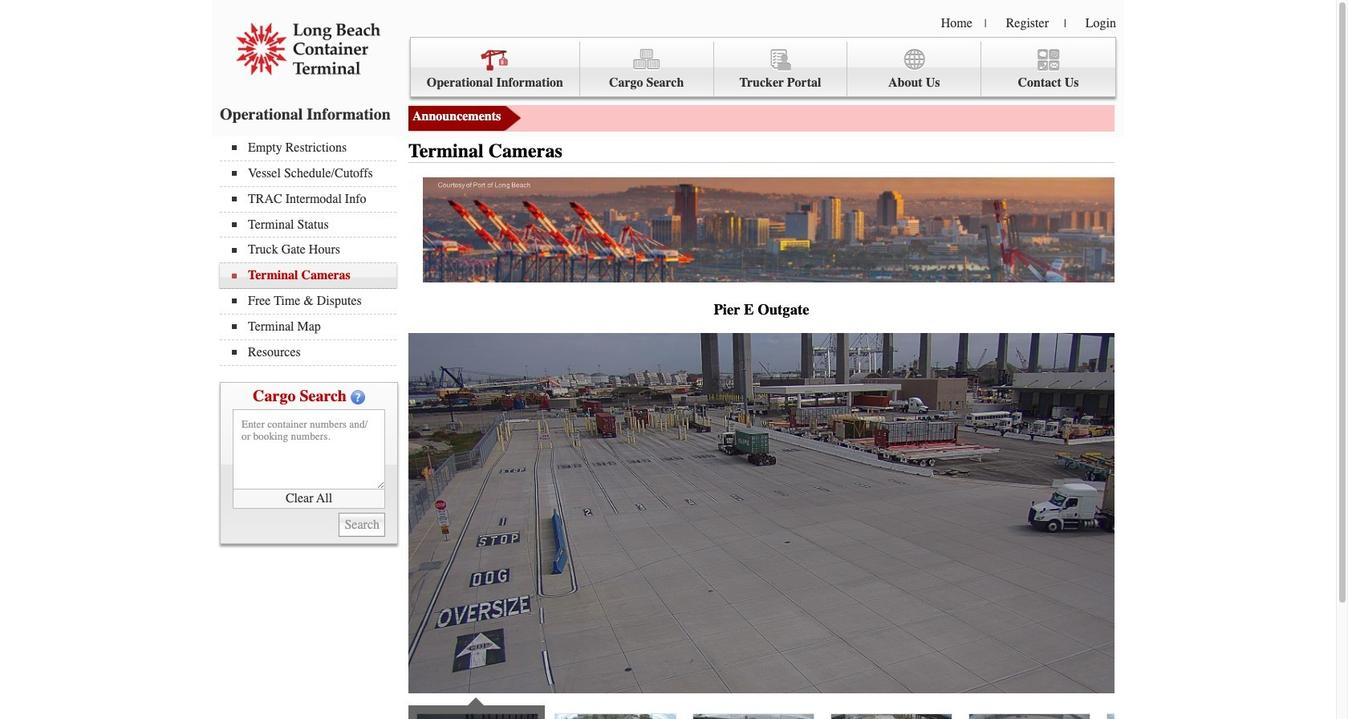 Task type: vqa. For each thing, say whether or not it's contained in the screenshot.
left 'MENU BAR'
yes



Task type: locate. For each thing, give the bounding box(es) containing it.
None submit
[[339, 512, 385, 537]]

0 horizontal spatial menu bar
[[220, 136, 404, 366]]

0 vertical spatial menu bar
[[410, 37, 1116, 97]]

1 horizontal spatial menu bar
[[410, 37, 1116, 97]]

1 vertical spatial menu bar
[[220, 136, 404, 366]]

menu bar
[[410, 37, 1116, 97], [220, 136, 404, 366]]

Enter container numbers and/ or booking numbers.  text field
[[233, 409, 385, 489]]



